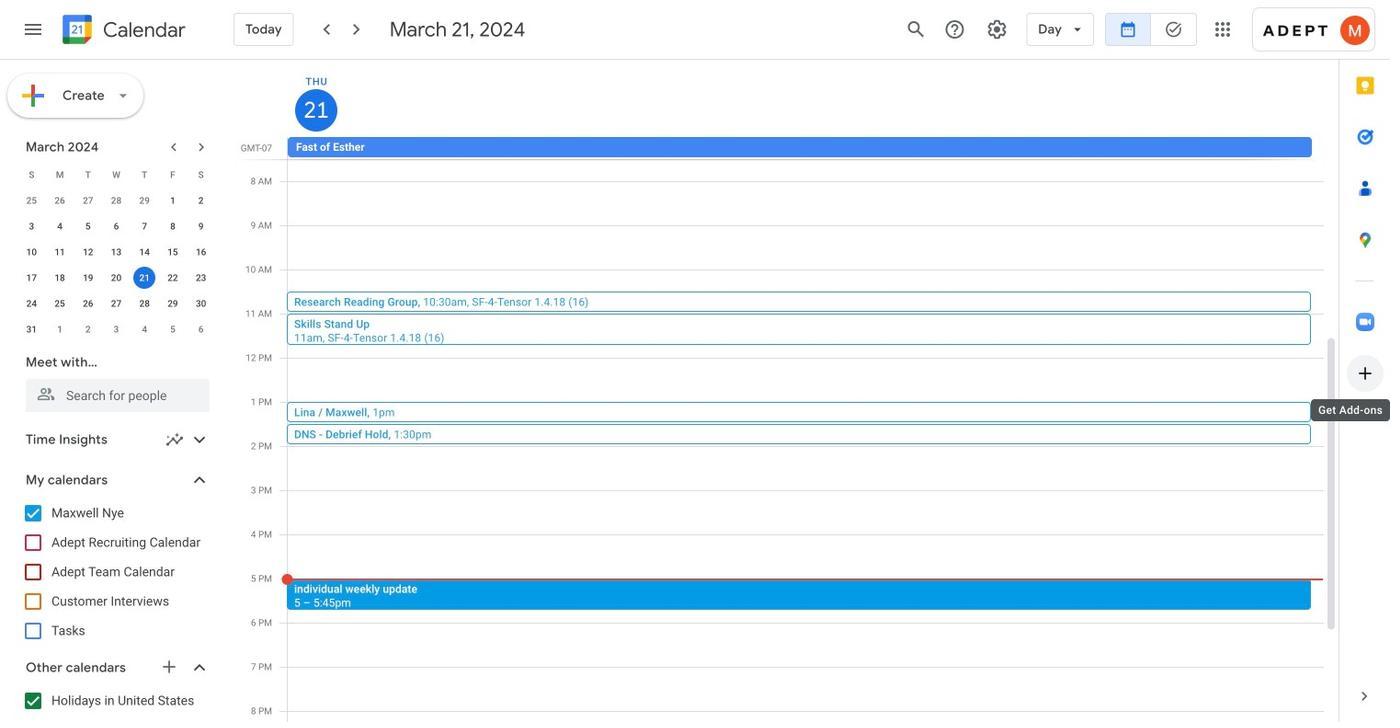 Task type: vqa. For each thing, say whether or not it's contained in the screenshot.
5 element
yes



Task type: describe. For each thing, give the bounding box(es) containing it.
april 4 element
[[134, 318, 156, 340]]

settings menu image
[[986, 18, 1009, 40]]

february 25 element
[[21, 190, 43, 212]]

my calendars list
[[4, 499, 228, 646]]

april 1 element
[[49, 318, 71, 340]]

31 element
[[21, 318, 43, 340]]

16 element
[[190, 241, 212, 263]]

5 element
[[77, 215, 99, 237]]

8 element
[[162, 215, 184, 237]]

april 5 element
[[162, 318, 184, 340]]

2 element
[[190, 190, 212, 212]]

13 element
[[105, 241, 127, 263]]

24 element
[[21, 293, 43, 315]]

18 element
[[49, 267, 71, 289]]

add other calendars image
[[160, 658, 178, 676]]

main drawer image
[[22, 18, 44, 40]]

3 element
[[21, 215, 43, 237]]

28 element
[[134, 293, 156, 315]]

april 2 element
[[77, 318, 99, 340]]

february 29 element
[[134, 190, 156, 212]]

19 element
[[77, 267, 99, 289]]

other calendars list
[[4, 686, 228, 722]]

calendar element
[[59, 11, 186, 52]]

30 element
[[190, 293, 212, 315]]

9 element
[[190, 215, 212, 237]]



Task type: locate. For each thing, give the bounding box(es) containing it.
february 28 element
[[105, 190, 127, 212]]

Search for people to meet text field
[[37, 379, 199, 412]]

21, today element
[[134, 267, 156, 289]]

heading inside calendar element
[[99, 19, 186, 41]]

7 element
[[134, 215, 156, 237]]

february 27 element
[[77, 190, 99, 212]]

april 3 element
[[105, 318, 127, 340]]

6 element
[[105, 215, 127, 237]]

march 2024 grid
[[17, 162, 215, 342]]

23 element
[[190, 267, 212, 289]]

20 element
[[105, 267, 127, 289]]

14 element
[[134, 241, 156, 263]]

cell inside the march 2024 grid
[[130, 265, 159, 291]]

thursday, march 21, today element
[[295, 89, 338, 132]]

row group
[[17, 188, 215, 342]]

row
[[280, 137, 1339, 159], [17, 162, 215, 188], [17, 188, 215, 213], [17, 213, 215, 239], [17, 239, 215, 265], [17, 265, 215, 291], [17, 291, 215, 316], [17, 316, 215, 342]]

april 6 element
[[190, 318, 212, 340]]

11 element
[[49, 241, 71, 263]]

None search field
[[0, 346, 228, 412]]

25 element
[[49, 293, 71, 315]]

heading
[[99, 19, 186, 41]]

12 element
[[77, 241, 99, 263]]

tab list
[[1340, 60, 1391, 671]]

17 element
[[21, 267, 43, 289]]

1 element
[[162, 190, 184, 212]]

10 element
[[21, 241, 43, 263]]

29 element
[[162, 293, 184, 315]]

cell
[[130, 265, 159, 291]]

4 element
[[49, 215, 71, 237]]

27 element
[[105, 293, 127, 315]]

february 26 element
[[49, 190, 71, 212]]

22 element
[[162, 267, 184, 289]]

grid
[[236, 60, 1339, 722]]

15 element
[[162, 241, 184, 263]]

26 element
[[77, 293, 99, 315]]



